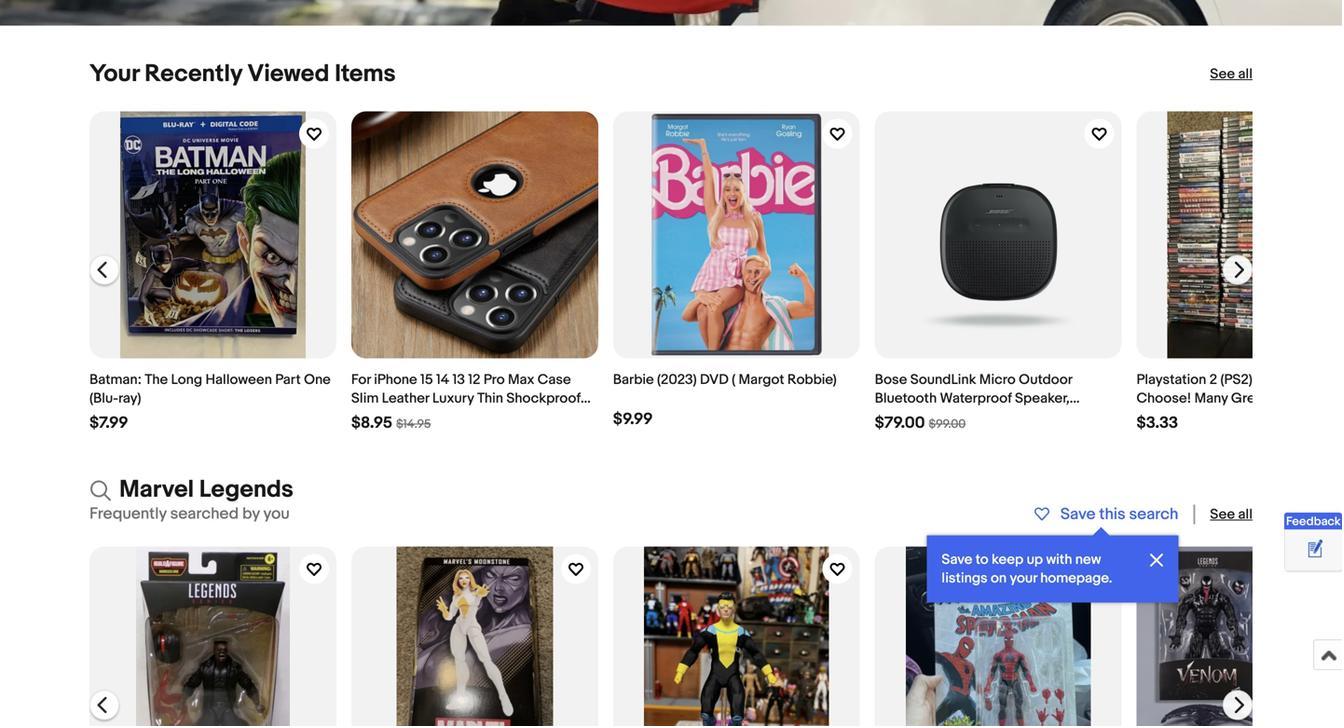 Task type: describe. For each thing, give the bounding box(es) containing it.
iphone
[[374, 371, 417, 388]]

(2023)
[[657, 371, 697, 388]]

15
[[421, 371, 433, 388]]

by
[[242, 504, 260, 524]]

shockproof
[[507, 390, 581, 407]]

ray)
[[118, 390, 141, 407]]

(ps2)
[[1221, 371, 1253, 388]]

2 see all from the top
[[1211, 506, 1253, 523]]

11
[[395, 409, 404, 426]]

max
[[508, 371, 535, 388]]

see for second see all link from the bottom of the page
[[1211, 66, 1236, 83]]

searched
[[170, 504, 239, 524]]

halloween
[[206, 371, 272, 388]]

you
[[263, 504, 290, 524]]

for
[[351, 371, 371, 388]]

1 see all link from the top
[[1211, 65, 1253, 83]]

search
[[1130, 505, 1179, 524]]

for iphone 15 14 13 12 pro max case slim leather luxury thin shockproof casus 11
[[351, 371, 581, 426]]

$3.33
[[1137, 413, 1179, 433]]

(
[[732, 371, 736, 388]]

playstation 2 (ps2) games! pick & choose! many great games! gr
[[1137, 371, 1343, 426]]

frequently searched by you element
[[90, 504, 290, 524]]

up
[[1027, 551, 1044, 568]]

part
[[275, 371, 301, 388]]

bose soundlink micro outdoor bluetooth waterproof speaker, certified refurbished
[[875, 371, 1073, 426]]

long
[[171, 371, 202, 388]]

this
[[1100, 505, 1126, 524]]

legends
[[199, 475, 294, 504]]

$7.99
[[90, 413, 128, 433]]

leather
[[382, 390, 429, 407]]

with
[[1047, 551, 1073, 568]]

$9.99
[[613, 410, 653, 429]]

0 vertical spatial games!
[[1256, 371, 1307, 388]]

certified
[[875, 409, 933, 426]]

your
[[90, 60, 139, 89]]

14
[[436, 371, 450, 388]]

frequently searched by you
[[90, 504, 290, 524]]

slim
[[351, 390, 379, 407]]

pick
[[1310, 371, 1337, 388]]

$79.00 text field
[[875, 413, 926, 433]]

$7.99 text field
[[90, 413, 128, 433]]

batman: the long halloween part one (blu-ray) $7.99
[[90, 371, 331, 433]]

$79.00 $99.00
[[875, 413, 966, 433]]

batman:
[[90, 371, 142, 388]]

barbie
[[613, 371, 654, 388]]

marvel
[[119, 475, 194, 504]]

$3.33 text field
[[1137, 413, 1179, 433]]

previous price $14.95 text field
[[396, 417, 431, 432]]

the
[[145, 371, 168, 388]]

save for save to keep up with new listings on your homepage.
[[942, 551, 973, 568]]

waterproof
[[940, 390, 1012, 407]]

items
[[335, 60, 396, 89]]

viewed
[[248, 60, 330, 89]]

many
[[1195, 390, 1229, 407]]

pro
[[484, 371, 505, 388]]

your recently viewed items
[[90, 60, 396, 89]]

choose!
[[1137, 390, 1192, 407]]

12
[[468, 371, 481, 388]]



Task type: vqa. For each thing, say whether or not it's contained in the screenshot.
THE RUBY
no



Task type: locate. For each thing, give the bounding box(es) containing it.
1 vertical spatial games!
[[1271, 390, 1322, 407]]

frequently
[[90, 504, 167, 524]]

barbie (2023)  dvd ( margot robbie)
[[613, 371, 837, 388]]

thin
[[477, 390, 504, 407]]

robbie)
[[788, 371, 837, 388]]

micro
[[980, 371, 1016, 388]]

new
[[1076, 551, 1102, 568]]

keep
[[992, 551, 1024, 568]]

save up 'listings'
[[942, 551, 973, 568]]

0 vertical spatial see
[[1211, 66, 1236, 83]]

save
[[1061, 505, 1096, 524], [942, 551, 973, 568]]

outdoor
[[1019, 371, 1073, 388]]

2 all from the top
[[1239, 506, 1253, 523]]

13
[[453, 371, 465, 388]]

&
[[1340, 371, 1343, 388]]

all for second see all link from the top
[[1239, 506, 1253, 523]]

your recently viewed items link
[[90, 60, 396, 89]]

great
[[1232, 390, 1268, 407]]

$8.95 $14.95
[[351, 413, 431, 433]]

$79.00
[[875, 413, 926, 433]]

1 vertical spatial all
[[1239, 506, 1253, 523]]

$14.95
[[396, 417, 431, 432]]

your
[[1010, 570, 1038, 587]]

on
[[991, 570, 1007, 587]]

$8.95 text field
[[351, 413, 393, 433]]

homepage.
[[1041, 570, 1113, 587]]

1 vertical spatial save
[[942, 551, 973, 568]]

see all link
[[1211, 65, 1253, 83], [1211, 505, 1253, 524]]

feedback
[[1287, 515, 1342, 529]]

save this search button
[[1030, 505, 1179, 524]]

bose
[[875, 371, 908, 388]]

0 horizontal spatial save
[[942, 551, 973, 568]]

0 vertical spatial save
[[1061, 505, 1096, 524]]

listings
[[942, 570, 988, 587]]

2 see all link from the top
[[1211, 505, 1253, 524]]

margot
[[739, 371, 785, 388]]

$9.99 text field
[[613, 410, 653, 429]]

0 vertical spatial see all
[[1211, 66, 1253, 83]]

see all
[[1211, 66, 1253, 83], [1211, 506, 1253, 523]]

one
[[304, 371, 331, 388]]

previous price $99.00 text field
[[929, 417, 966, 432]]

save left this
[[1061, 505, 1096, 524]]

games! up great
[[1256, 371, 1307, 388]]

(blu-
[[90, 390, 118, 407]]

recently
[[145, 60, 242, 89]]

games!
[[1256, 371, 1307, 388], [1271, 390, 1322, 407]]

to
[[976, 551, 989, 568]]

1 vertical spatial see
[[1211, 506, 1236, 523]]

case
[[538, 371, 571, 388]]

marvel legends link
[[90, 475, 294, 504]]

bluetooth
[[875, 390, 937, 407]]

0 vertical spatial all
[[1239, 66, 1253, 83]]

1 horizontal spatial save
[[1061, 505, 1096, 524]]

1 vertical spatial see all
[[1211, 506, 1253, 523]]

dvd
[[700, 371, 729, 388]]

1 all from the top
[[1239, 66, 1253, 83]]

all for second see all link from the bottom of the page
[[1239, 66, 1253, 83]]

luxury
[[433, 390, 474, 407]]

1 see from the top
[[1211, 66, 1236, 83]]

speaker,
[[1016, 390, 1070, 407]]

2
[[1210, 371, 1218, 388]]

see for second see all link from the top
[[1211, 506, 1236, 523]]

casus
[[351, 409, 392, 426]]

save inside the save to keep up with new listings on your homepage.
[[942, 551, 973, 568]]

games! down pick
[[1271, 390, 1322, 407]]

2 see from the top
[[1211, 506, 1236, 523]]

soundlink
[[911, 371, 977, 388]]

save for save this search
[[1061, 505, 1096, 524]]

1 vertical spatial see all link
[[1211, 505, 1253, 524]]

save this search
[[1061, 505, 1179, 524]]

1 see all from the top
[[1211, 66, 1253, 83]]

save to keep up with new listings on your homepage.
[[942, 551, 1113, 587]]

0 vertical spatial see all link
[[1211, 65, 1253, 83]]

playstation
[[1137, 371, 1207, 388]]

$8.95
[[351, 413, 393, 433]]

all
[[1239, 66, 1253, 83], [1239, 506, 1253, 523]]

see
[[1211, 66, 1236, 83], [1211, 506, 1236, 523]]

marvel legends
[[119, 475, 294, 504]]

$99.00
[[929, 417, 966, 432]]

refurbished
[[936, 409, 1014, 426]]



